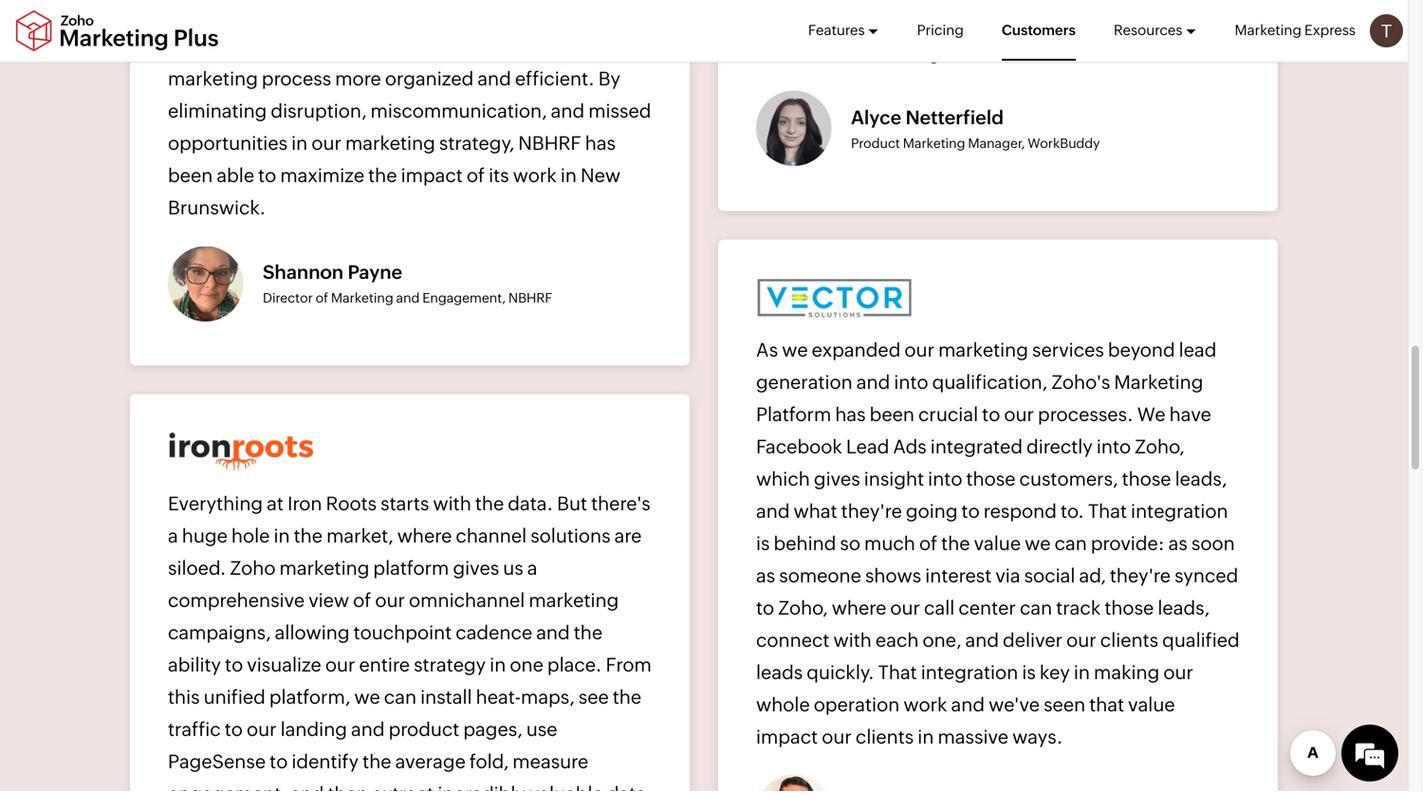 Task type: describe. For each thing, give the bounding box(es) containing it.
features
[[808, 22, 865, 38]]

our up touchpoint
[[375, 590, 405, 612]]

marketing inside shannon payne director of marketing and engagement, nbhrf
[[331, 291, 394, 306]]

0 horizontal spatial that
[[878, 662, 917, 684]]

identify
[[292, 751, 359, 773]]

and up identify
[[351, 719, 385, 741]]

omnichannel
[[409, 590, 525, 612]]

have
[[1170, 404, 1212, 426]]

and down center
[[966, 630, 999, 652]]

of inside shannon payne director of marketing and engagement, nbhrf
[[316, 291, 328, 306]]

0 vertical spatial as
[[1169, 533, 1188, 555]]

going
[[906, 501, 958, 522]]

heat-
[[476, 687, 521, 708]]

to left identify
[[270, 751, 288, 773]]

install
[[420, 687, 472, 708]]

via
[[996, 565, 1021, 587]]

the up extract
[[363, 751, 391, 773]]

touchpoint
[[354, 622, 452, 644]]

to down qualification, at right top
[[982, 404, 1000, 426]]

beyond
[[1108, 339, 1175, 361]]

gives inside everything at iron roots starts with the data. but there's a huge hole in the market, where channel solutions are siloed. zoho marketing platform gives us a comprehensive view of our omnichannel marketing campaigns, allowing touchpoint cadence and the ability to visualize our entire strategy in one place. from this unified platform, we can install heat-maps, see the traffic to our landing and product pages, use pagesense to identify the average fold, measure engagement, and then extract incredibly valu
[[453, 558, 499, 579]]

maps,
[[521, 687, 575, 708]]

of inside everything at iron roots starts with the data. but there's a huge hole in the market, where channel solutions are siloed. zoho marketing platform gives us a comprehensive view of our omnichannel marketing campaigns, allowing touchpoint cadence and the ability to visualize our entire strategy in one place. from this unified platform, we can install heat-maps, see the traffic to our landing and product pages, use pagesense to identify the average fold, measure engagement, and then extract incredibly valu
[[353, 590, 371, 612]]

campaigns,
[[168, 622, 271, 644]]

hole
[[231, 525, 270, 547]]

2 vertical spatial into
[[928, 468, 963, 490]]

with inside everything at iron roots starts with the data. but there's a huge hole in the market, where channel solutions are siloed. zoho marketing platform gives us a comprehensive view of our omnichannel marketing campaigns, allowing touchpoint cadence and the ability to visualize our entire strategy in one place. from this unified platform, we can install heat-maps, see the traffic to our landing and product pages, use pagesense to identify the average fold, measure engagement, and then extract incredibly valu
[[433, 493, 471, 515]]

fold,
[[470, 751, 509, 773]]

our right expanded
[[905, 339, 935, 361]]

1 vertical spatial zoho,
[[778, 597, 828, 619]]

connect
[[756, 630, 830, 652]]

allowing
[[275, 622, 350, 644]]

data.
[[508, 493, 553, 515]]

and up massive
[[951, 694, 985, 716]]

1 horizontal spatial marketing
[[529, 590, 619, 612]]

express
[[1305, 22, 1356, 38]]

pages,
[[463, 719, 523, 741]]

iron
[[287, 493, 322, 515]]

everything
[[168, 493, 263, 515]]

in right hole
[[274, 525, 290, 547]]

everything at iron roots starts with the data. but there's a huge hole in the market, where channel solutions are siloed. zoho marketing platform gives us a comprehensive view of our omnichannel marketing campaigns, allowing touchpoint cadence and the ability to visualize our entire strategy in one place. from this unified platform, we can install heat-maps, see the traffic to our landing and product pages, use pagesense to identify the average fold, measure engagement, and then extract incredibly valu
[[168, 493, 652, 791]]

are
[[615, 525, 642, 547]]

center
[[959, 597, 1016, 619]]

netterfield
[[906, 107, 1004, 129]]

provide:
[[1091, 533, 1165, 555]]

seen
[[1044, 694, 1086, 716]]

been
[[870, 404, 915, 426]]

resources link
[[1114, 0, 1197, 61]]

to.
[[1061, 501, 1085, 522]]

impact
[[756, 726, 818, 748]]

pricing
[[917, 22, 964, 38]]

the up place.
[[574, 622, 603, 644]]

operation
[[814, 694, 900, 716]]

each
[[876, 630, 919, 652]]

behind
[[774, 533, 836, 555]]

in left 'one'
[[490, 654, 506, 676]]

payne
[[348, 262, 402, 283]]

our up the each
[[890, 597, 920, 619]]

lead
[[1179, 339, 1217, 361]]

1 horizontal spatial that
[[1088, 501, 1127, 522]]

1 vertical spatial leads,
[[1158, 597, 1210, 619]]

pagesense
[[168, 751, 266, 773]]

at
[[267, 493, 284, 515]]

to up connect
[[756, 597, 774, 619]]

platform,
[[269, 687, 350, 708]]

ability
[[168, 654, 221, 676]]

strategy
[[414, 654, 486, 676]]

services
[[1032, 339, 1104, 361]]

those down 'integrated'
[[966, 468, 1016, 490]]

this
[[168, 687, 200, 708]]

directly
[[1027, 436, 1093, 458]]

zoho's
[[1052, 372, 1111, 393]]

alyce
[[851, 107, 902, 129]]

1 horizontal spatial integration
[[1131, 501, 1228, 522]]

what
[[794, 501, 838, 522]]

the down iron
[[294, 525, 323, 547]]

where inside as we expanded our marketing services beyond lead generation and into qualification, zoho's marketing platform has been crucial to our processes. we have facebook lead ads integrated directly into zoho, which gives insight into those customers, those leads, and what they're going to respond to. that integration is behind so much of the value we can provide: as soon as someone shows interest via social ad, they're synced to zoho, where our call center can track those leads, connect with each one, and deliver our clients qualified leads quickly. that integration is key in making our whole operation work and we've seen that value impact our clients in massive ways.
[[832, 597, 887, 619]]

interest
[[925, 565, 992, 587]]

ways.
[[1013, 726, 1063, 748]]

view
[[309, 590, 349, 612]]

synced
[[1175, 565, 1239, 587]]

the up the channel
[[475, 493, 504, 515]]

track
[[1056, 597, 1101, 619]]

customers,
[[1020, 468, 1118, 490]]

ads
[[893, 436, 927, 458]]

average
[[395, 751, 466, 773]]

work
[[904, 694, 947, 716]]

features link
[[808, 0, 879, 61]]

our down qualification, at right top
[[1004, 404, 1034, 426]]

1 horizontal spatial they're
[[1110, 565, 1171, 587]]

product
[[851, 136, 900, 151]]

to up unified
[[225, 654, 243, 676]]

0 horizontal spatial integration
[[921, 662, 1018, 684]]

integrated
[[931, 436, 1023, 458]]

those down ad, at the right bottom of the page
[[1105, 597, 1154, 619]]

terry turtle image
[[1370, 14, 1403, 47]]

and down identify
[[290, 783, 324, 791]]

customers
[[1002, 22, 1076, 38]]

market,
[[327, 525, 393, 547]]

leads
[[756, 662, 803, 684]]

unified
[[204, 687, 266, 708]]

nbhrf
[[508, 291, 553, 306]]

lead
[[846, 436, 890, 458]]

marketing express
[[1235, 22, 1356, 38]]



Task type: locate. For each thing, give the bounding box(es) containing it.
our
[[905, 339, 935, 361], [1004, 404, 1034, 426], [375, 590, 405, 612], [890, 597, 920, 619], [1067, 630, 1097, 652], [325, 654, 355, 676], [1164, 662, 1194, 684], [247, 719, 277, 741], [822, 726, 852, 748]]

with right 'starts'
[[433, 493, 471, 515]]

0 horizontal spatial of
[[316, 291, 328, 306]]

0 vertical spatial that
[[1088, 501, 1127, 522]]

leads, down have
[[1175, 468, 1227, 490]]

clients down the 'operation'
[[856, 726, 914, 748]]

gives up omnichannel
[[453, 558, 499, 579]]

marketing inside alyce netterfield product marketing manager, workbuddy
[[903, 136, 966, 151]]

1 vertical spatial value
[[1128, 694, 1175, 716]]

zoho
[[230, 558, 276, 579]]

platform
[[373, 558, 449, 579]]

1 vertical spatial integration
[[921, 662, 1018, 684]]

where down shows
[[832, 597, 887, 619]]

they're up much
[[841, 501, 902, 522]]

1 horizontal spatial clients
[[1101, 630, 1159, 652]]

marketing inside as we expanded our marketing services beyond lead generation and into qualification, zoho's marketing platform has been crucial to our processes. we have facebook lead ads integrated directly into zoho, which gives insight into those customers, those leads, and what they're going to respond to. that integration is behind so much of the value we can provide: as soon as someone shows interest via social ad, they're synced to zoho, where our call center can track those leads, connect with each one, and deliver our clients qualified leads quickly. that integration is key in making our whole operation work and we've seen that value impact our clients in massive ways.
[[1114, 372, 1204, 393]]

of down shannon
[[316, 291, 328, 306]]

1 vertical spatial marketing
[[279, 558, 369, 579]]

0 vertical spatial they're
[[841, 501, 902, 522]]

those down we
[[1122, 468, 1172, 490]]

director
[[263, 291, 313, 306]]

channel
[[456, 525, 527, 547]]

then
[[328, 783, 368, 791]]

facebook
[[756, 436, 842, 458]]

gives inside as we expanded our marketing services beyond lead generation and into qualification, zoho's marketing platform has been crucial to our processes. we have facebook lead ads integrated directly into zoho, which gives insight into those customers, those leads, and what they're going to respond to. that integration is behind so much of the value we can provide: as soon as someone shows interest via social ad, they're synced to zoho, where our call center can track those leads, connect with each one, and deliver our clients qualified leads quickly. that integration is key in making our whole operation work and we've seen that value impact our clients in massive ways.
[[814, 468, 860, 490]]

our down allowing
[[325, 654, 355, 676]]

cadence
[[456, 622, 533, 644]]

roots
[[326, 493, 377, 515]]

marketing
[[1235, 22, 1302, 38], [903, 136, 966, 151], [331, 291, 394, 306], [1114, 372, 1204, 393]]

resources
[[1114, 22, 1183, 38]]

1 vertical spatial can
[[1020, 597, 1053, 619]]

traffic
[[168, 719, 221, 741]]

there's
[[591, 493, 651, 515]]

engagement,
[[422, 291, 506, 306]]

solutions
[[531, 525, 611, 547]]

2 vertical spatial marketing
[[529, 590, 619, 612]]

1 vertical spatial where
[[832, 597, 887, 619]]

can inside everything at iron roots starts with the data. but there's a huge hole in the market, where channel solutions are siloed. zoho marketing platform gives us a comprehensive view of our omnichannel marketing campaigns, allowing touchpoint cadence and the ability to visualize our entire strategy in one place. from this unified platform, we can install heat-maps, see the traffic to our landing and product pages, use pagesense to identify the average fold, measure engagement, and then extract incredibly valu
[[384, 687, 417, 708]]

2 horizontal spatial marketing
[[939, 339, 1029, 361]]

shannon payne director of marketing and engagement, nbhrf
[[263, 262, 553, 306]]

engagement,
[[168, 783, 287, 791]]

of right view
[[353, 590, 371, 612]]

where
[[397, 525, 452, 547], [832, 597, 887, 619]]

product
[[389, 719, 460, 741]]

1 vertical spatial of
[[919, 533, 938, 555]]

1 vertical spatial gives
[[453, 558, 499, 579]]

0 vertical spatial of
[[316, 291, 328, 306]]

as
[[756, 339, 778, 361]]

integration
[[1131, 501, 1228, 522], [921, 662, 1018, 684]]

in down work
[[918, 726, 934, 748]]

with up quickly.
[[834, 630, 872, 652]]

clients up making
[[1101, 630, 1159, 652]]

the down from
[[613, 687, 642, 708]]

1 vertical spatial we
[[1025, 533, 1051, 555]]

we up social
[[1025, 533, 1051, 555]]

expanded
[[812, 339, 901, 361]]

qualification,
[[932, 372, 1048, 393]]

1 horizontal spatial we
[[782, 339, 808, 361]]

zoho, down we
[[1135, 436, 1185, 458]]

visualize
[[247, 654, 322, 676]]

see
[[579, 687, 609, 708]]

2 vertical spatial can
[[384, 687, 417, 708]]

1 horizontal spatial zoho,
[[1135, 436, 1185, 458]]

1 horizontal spatial value
[[1128, 694, 1175, 716]]

1 vertical spatial with
[[834, 630, 872, 652]]

1 vertical spatial they're
[[1110, 565, 1171, 587]]

platform
[[756, 404, 832, 426]]

1 vertical spatial is
[[1022, 662, 1036, 684]]

our down qualified
[[1164, 662, 1194, 684]]

of
[[316, 291, 328, 306], [919, 533, 938, 555], [353, 590, 371, 612]]

into up been
[[894, 372, 929, 393]]

someone
[[779, 565, 862, 587]]

we inside everything at iron roots starts with the data. but there's a huge hole in the market, where channel solutions are siloed. zoho marketing platform gives us a comprehensive view of our omnichannel marketing campaigns, allowing touchpoint cadence and the ability to visualize our entire strategy in one place. from this unified platform, we can install heat-maps, see the traffic to our landing and product pages, use pagesense to identify the average fold, measure engagement, and then extract incredibly valu
[[354, 687, 380, 708]]

1 vertical spatial as
[[756, 565, 775, 587]]

incredibly
[[438, 783, 526, 791]]

0 horizontal spatial is
[[756, 533, 770, 555]]

1 horizontal spatial where
[[832, 597, 887, 619]]

marketing up view
[[279, 558, 369, 579]]

a
[[168, 525, 178, 547], [527, 558, 538, 579]]

marketing down netterfield
[[903, 136, 966, 151]]

into down 'processes.'
[[1097, 436, 1131, 458]]

huge
[[182, 525, 228, 547]]

is
[[756, 533, 770, 555], [1022, 662, 1036, 684]]

value up via
[[974, 533, 1021, 555]]

can down entire
[[384, 687, 417, 708]]

leads, up qualified
[[1158, 597, 1210, 619]]

to down unified
[[225, 719, 243, 741]]

social
[[1024, 565, 1076, 587]]

0 vertical spatial a
[[168, 525, 178, 547]]

0 horizontal spatial we
[[354, 687, 380, 708]]

0 vertical spatial we
[[782, 339, 808, 361]]

we
[[782, 339, 808, 361], [1025, 533, 1051, 555], [354, 687, 380, 708]]

0 vertical spatial where
[[397, 525, 452, 547]]

in right key
[[1074, 662, 1090, 684]]

and
[[396, 291, 420, 306], [857, 372, 890, 393], [756, 501, 790, 522], [536, 622, 570, 644], [966, 630, 999, 652], [951, 694, 985, 716], [351, 719, 385, 741], [290, 783, 324, 791]]

0 vertical spatial gives
[[814, 468, 860, 490]]

zoho marketingplus logo image
[[14, 10, 220, 52]]

we
[[1138, 404, 1166, 426]]

crucial
[[919, 404, 978, 426]]

marketing down payne
[[331, 291, 394, 306]]

our down track
[[1067, 630, 1097, 652]]

where inside everything at iron roots starts with the data. but there's a huge hole in the market, where channel solutions are siloed. zoho marketing platform gives us a comprehensive view of our omnichannel marketing campaigns, allowing touchpoint cadence and the ability to visualize our entire strategy in one place. from this unified platform, we can install heat-maps, see the traffic to our landing and product pages, use pagesense to identify the average fold, measure engagement, and then extract incredibly valu
[[397, 525, 452, 547]]

integration up soon
[[1131, 501, 1228, 522]]

which
[[756, 468, 810, 490]]

into
[[894, 372, 929, 393], [1097, 436, 1131, 458], [928, 468, 963, 490]]

key
[[1040, 662, 1070, 684]]

marketing left express
[[1235, 22, 1302, 38]]

0 vertical spatial leads,
[[1175, 468, 1227, 490]]

of inside as we expanded our marketing services beyond lead generation and into qualification, zoho's marketing platform has been crucial to our processes. we have facebook lead ads integrated directly into zoho, which gives insight into those customers, those leads, and what they're going to respond to. that integration is behind so much of the value we can provide: as soon as someone shows interest via social ad, they're synced to zoho, where our call center can track those leads, connect with each one, and deliver our clients qualified leads quickly. that integration is key in making our whole operation work and we've seen that value impact our clients in massive ways.
[[919, 533, 938, 555]]

1 vertical spatial a
[[527, 558, 538, 579]]

that right to.
[[1088, 501, 1127, 522]]

alyce netterfield product marketing manager, workbuddy
[[851, 107, 1100, 151]]

deliver
[[1003, 630, 1063, 652]]

our down the 'operation'
[[822, 726, 852, 748]]

where up platform
[[397, 525, 452, 547]]

is left key
[[1022, 662, 1036, 684]]

1 vertical spatial into
[[1097, 436, 1131, 458]]

of down the going
[[919, 533, 938, 555]]

as we expanded our marketing services beyond lead generation and into qualification, zoho's marketing platform has been crucial to our processes. we have facebook lead ads integrated directly into zoho, which gives insight into those customers, those leads, and what they're going to respond to. that integration is behind so much of the value we can provide: as soon as someone shows interest via social ad, they're synced to zoho, where our call center can track those leads, connect with each one, and deliver our clients qualified leads quickly. that integration is key in making our whole operation work and we've seen that value impact our clients in massive ways.
[[756, 339, 1240, 748]]

1 vertical spatial clients
[[856, 726, 914, 748]]

from
[[606, 654, 652, 676]]

and down payne
[[396, 291, 420, 306]]

and down "which" in the bottom right of the page
[[756, 501, 790, 522]]

0 vertical spatial clients
[[1101, 630, 1159, 652]]

2 horizontal spatial we
[[1025, 533, 1051, 555]]

as left soon
[[1169, 533, 1188, 555]]

0 vertical spatial integration
[[1131, 501, 1228, 522]]

can down to.
[[1055, 533, 1087, 555]]

1 horizontal spatial gives
[[814, 468, 860, 490]]

0 horizontal spatial a
[[168, 525, 178, 547]]

zoho, up connect
[[778, 597, 828, 619]]

0 vertical spatial with
[[433, 493, 471, 515]]

1 horizontal spatial with
[[834, 630, 872, 652]]

0 horizontal spatial zoho,
[[778, 597, 828, 619]]

one,
[[923, 630, 962, 652]]

0 horizontal spatial marketing
[[279, 558, 369, 579]]

manager,
[[968, 136, 1025, 151]]

they're
[[841, 501, 902, 522], [1110, 565, 1171, 587]]

2 horizontal spatial of
[[919, 533, 938, 555]]

0 horizontal spatial as
[[756, 565, 775, 587]]

we down entire
[[354, 687, 380, 708]]

starts
[[381, 493, 429, 515]]

value
[[974, 533, 1021, 555], [1128, 694, 1175, 716]]

0 vertical spatial marketing
[[939, 339, 1029, 361]]

marketing up place.
[[529, 590, 619, 612]]

generation
[[756, 372, 853, 393]]

siloed.
[[168, 558, 226, 579]]

the up interest
[[942, 533, 970, 555]]

value down making
[[1128, 694, 1175, 716]]

us
[[503, 558, 524, 579]]

insight
[[864, 468, 924, 490]]

and up place.
[[536, 622, 570, 644]]

and down expanded
[[857, 372, 890, 393]]

entire
[[359, 654, 410, 676]]

marketing up we
[[1114, 372, 1204, 393]]

0 horizontal spatial with
[[433, 493, 471, 515]]

0 vertical spatial can
[[1055, 533, 1087, 555]]

as down behind
[[756, 565, 775, 587]]

that down the each
[[878, 662, 917, 684]]

pricing link
[[917, 0, 964, 61]]

one
[[510, 654, 544, 676]]

in
[[274, 525, 290, 547], [490, 654, 506, 676], [1074, 662, 1090, 684], [918, 726, 934, 748]]

our down unified
[[247, 719, 277, 741]]

0 horizontal spatial clients
[[856, 726, 914, 748]]

use
[[526, 719, 558, 741]]

1 horizontal spatial of
[[353, 590, 371, 612]]

2 vertical spatial of
[[353, 590, 371, 612]]

1 horizontal spatial is
[[1022, 662, 1036, 684]]

0 vertical spatial is
[[756, 533, 770, 555]]

a right us
[[527, 558, 538, 579]]

extract
[[372, 783, 434, 791]]

those
[[966, 468, 1016, 490], [1122, 468, 1172, 490], [1105, 597, 1154, 619]]

and inside shannon payne director of marketing and engagement, nbhrf
[[396, 291, 420, 306]]

2 vertical spatial we
[[354, 687, 380, 708]]

0 horizontal spatial value
[[974, 533, 1021, 555]]

they're down provide:
[[1110, 565, 1171, 587]]

customers link
[[1002, 0, 1076, 61]]

whole
[[756, 694, 810, 716]]

1 vertical spatial that
[[878, 662, 917, 684]]

2 horizontal spatial can
[[1055, 533, 1087, 555]]

we right as
[[782, 339, 808, 361]]

a left huge
[[168, 525, 178, 547]]

with inside as we expanded our marketing services beyond lead generation and into qualification, zoho's marketing platform has been crucial to our processes. we have facebook lead ads integrated directly into zoho, which gives insight into those customers, those leads, and what they're going to respond to. that integration is behind so much of the value we can provide: as soon as someone shows interest via social ad, they're synced to zoho, where our call center can track those leads, connect with each one, and deliver our clients qualified leads quickly. that integration is key in making our whole operation work and we've seen that value impact our clients in massive ways.
[[834, 630, 872, 652]]

to right the going
[[962, 501, 980, 522]]

leads,
[[1175, 468, 1227, 490], [1158, 597, 1210, 619]]

marketing inside as we expanded our marketing services beyond lead generation and into qualification, zoho's marketing platform has been crucial to our processes. we have facebook lead ads integrated directly into zoho, which gives insight into those customers, those leads, and what they're going to respond to. that integration is behind so much of the value we can provide: as soon as someone shows interest via social ad, they're synced to zoho, where our call center can track those leads, connect with each one, and deliver our clients qualified leads quickly. that integration is key in making our whole operation work and we've seen that value impact our clients in massive ways.
[[939, 339, 1029, 361]]

0 vertical spatial into
[[894, 372, 929, 393]]

1 horizontal spatial can
[[1020, 597, 1053, 619]]

0 horizontal spatial can
[[384, 687, 417, 708]]

can up deliver
[[1020, 597, 1053, 619]]

making
[[1094, 662, 1160, 684]]

0 horizontal spatial gives
[[453, 558, 499, 579]]

has
[[835, 404, 866, 426]]

1 horizontal spatial as
[[1169, 533, 1188, 555]]

with
[[433, 493, 471, 515], [834, 630, 872, 652]]

much
[[865, 533, 916, 555]]

is left behind
[[756, 533, 770, 555]]

but
[[557, 493, 587, 515]]

the inside as we expanded our marketing services beyond lead generation and into qualification, zoho's marketing platform has been crucial to our processes. we have facebook lead ads integrated directly into zoho, which gives insight into those customers, those leads, and what they're going to respond to. that integration is behind so much of the value we can provide: as soon as someone shows interest via social ad, they're synced to zoho, where our call center can track those leads, connect with each one, and deliver our clients qualified leads quickly. that integration is key in making our whole operation work and we've seen that value impact our clients in massive ways.
[[942, 533, 970, 555]]

marketing up qualification, at right top
[[939, 339, 1029, 361]]

0 vertical spatial value
[[974, 533, 1021, 555]]

as
[[1169, 533, 1188, 555], [756, 565, 775, 587]]

into up the going
[[928, 468, 963, 490]]

massive
[[938, 726, 1009, 748]]

0 horizontal spatial where
[[397, 525, 452, 547]]

gives up what
[[814, 468, 860, 490]]

0 horizontal spatial they're
[[841, 501, 902, 522]]

integration down one,
[[921, 662, 1018, 684]]

0 vertical spatial zoho,
[[1135, 436, 1185, 458]]

1 horizontal spatial a
[[527, 558, 538, 579]]



Task type: vqa. For each thing, say whether or not it's contained in the screenshot.
Customization
no



